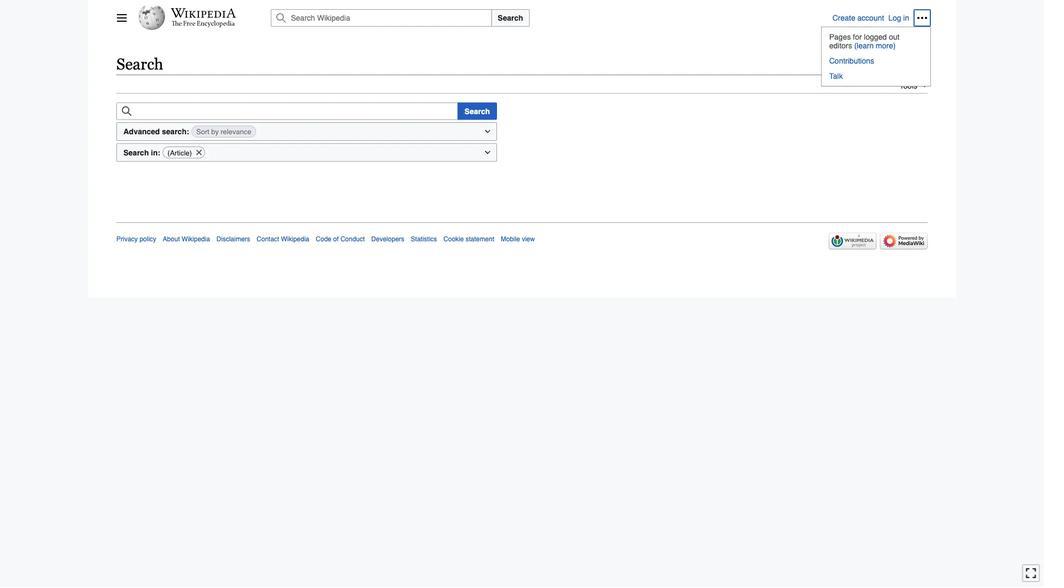 Task type: locate. For each thing, give the bounding box(es) containing it.
wikipedia right contact
[[281, 236, 309, 243]]

in
[[904, 14, 909, 22]]

1 horizontal spatial wikipedia
[[281, 236, 309, 243]]

create
[[833, 14, 856, 22]]

view
[[522, 236, 535, 243]]

cookie statement link
[[444, 236, 494, 243]]

statement
[[466, 236, 494, 243]]

the free encyclopedia image
[[172, 21, 235, 28]]

wikipedia image
[[171, 8, 236, 18]]

learn more link
[[855, 41, 896, 50]]

relevance
[[221, 128, 251, 136]]

ellipsis image
[[917, 13, 928, 23]]

none search field inside search main content
[[116, 103, 458, 120]]

footer containing privacy policy
[[116, 223, 928, 253]]

wikipedia right about
[[182, 236, 210, 243]]

privacy policy
[[116, 236, 156, 243]]

log in link
[[889, 14, 909, 22]]

privacy
[[116, 236, 138, 243]]

search inside 'element'
[[123, 148, 149, 157]]

contributions
[[830, 57, 874, 65]]

search main content
[[112, 49, 932, 195]]

Search search field
[[258, 9, 833, 27]]

account
[[858, 14, 884, 22]]

search in: element
[[116, 143, 497, 162]]

about wikipedia
[[163, 236, 210, 243]]

code of conduct link
[[316, 236, 365, 243]]

statistics
[[411, 236, 437, 243]]

powered by mediawiki image
[[880, 233, 928, 250]]

contact wikipedia
[[257, 236, 309, 243]]

search
[[498, 14, 523, 22], [116, 55, 163, 73], [465, 107, 490, 116], [123, 148, 149, 157]]

contact wikipedia link
[[257, 236, 309, 243]]

pages
[[830, 33, 851, 41]]

Search Wikipedia search field
[[271, 9, 492, 27]]

advanced search:
[[123, 127, 189, 136]]

footer
[[116, 223, 928, 253]]

1 wikipedia from the left
[[182, 236, 210, 243]]

2 wikipedia from the left
[[281, 236, 309, 243]]

wikipedia
[[182, 236, 210, 243], [281, 236, 309, 243]]

1 vertical spatial search button
[[458, 103, 497, 120]]

menu image
[[116, 13, 127, 23]]

code
[[316, 236, 332, 243]]

pages for logged out editors
[[830, 33, 900, 50]]

search inside search box
[[498, 14, 523, 22]]

search:
[[162, 127, 189, 136]]

None search field
[[116, 103, 458, 120]]

code of conduct
[[316, 236, 365, 243]]

0 horizontal spatial wikipedia
[[182, 236, 210, 243]]

disclaimers
[[217, 236, 250, 243]]

search button
[[491, 9, 530, 27], [458, 103, 497, 120]]

editors
[[830, 41, 852, 50]]

cookie
[[444, 236, 464, 243]]

0 vertical spatial search button
[[491, 9, 530, 27]]

more
[[876, 41, 893, 50]]

of
[[333, 236, 339, 243]]



Task type: describe. For each thing, give the bounding box(es) containing it.
mobile view
[[501, 236, 535, 243]]

wikipedia for about wikipedia
[[182, 236, 210, 243]]

advanced
[[123, 127, 160, 136]]

developers
[[371, 236, 404, 243]]

create account log in
[[833, 14, 909, 22]]

cookie statement
[[444, 236, 494, 243]]

search button inside main content
[[458, 103, 497, 120]]

search in:
[[123, 148, 160, 157]]

fullscreen image
[[1026, 568, 1037, 579]]

talk
[[830, 72, 843, 81]]

(article)
[[168, 149, 192, 157]]

logged
[[864, 33, 887, 41]]

wikipedia for contact wikipedia
[[281, 236, 309, 243]]

learn more
[[857, 41, 893, 50]]

talk link
[[822, 69, 931, 84]]

in:
[[151, 148, 160, 157]]

developers link
[[371, 236, 404, 243]]

statistics link
[[411, 236, 437, 243]]

create account link
[[833, 14, 884, 22]]

remove image
[[195, 147, 203, 158]]

about
[[163, 236, 180, 243]]

for
[[853, 33, 862, 41]]

contributions link
[[822, 53, 931, 69]]

disclaimers link
[[217, 236, 250, 243]]

out
[[889, 33, 900, 41]]

about wikipedia link
[[163, 236, 210, 243]]

contact
[[257, 236, 279, 243]]

personal tools navigation
[[821, 9, 931, 86]]

learn
[[857, 41, 874, 50]]

privacy policy link
[[116, 236, 156, 243]]

mobile view link
[[501, 236, 535, 243]]

sort
[[196, 128, 209, 136]]

by
[[211, 128, 219, 136]]

advanced search: element
[[116, 122, 497, 141]]

sort by relevance
[[196, 128, 251, 136]]

log
[[889, 14, 901, 22]]

wikimedia foundation image
[[829, 233, 877, 250]]

tools
[[900, 81, 918, 90]]

policy
[[140, 236, 156, 243]]

conduct
[[341, 236, 365, 243]]

mobile
[[501, 236, 520, 243]]



Task type: vqa. For each thing, say whether or not it's contained in the screenshot.
Mobile view LINK
yes



